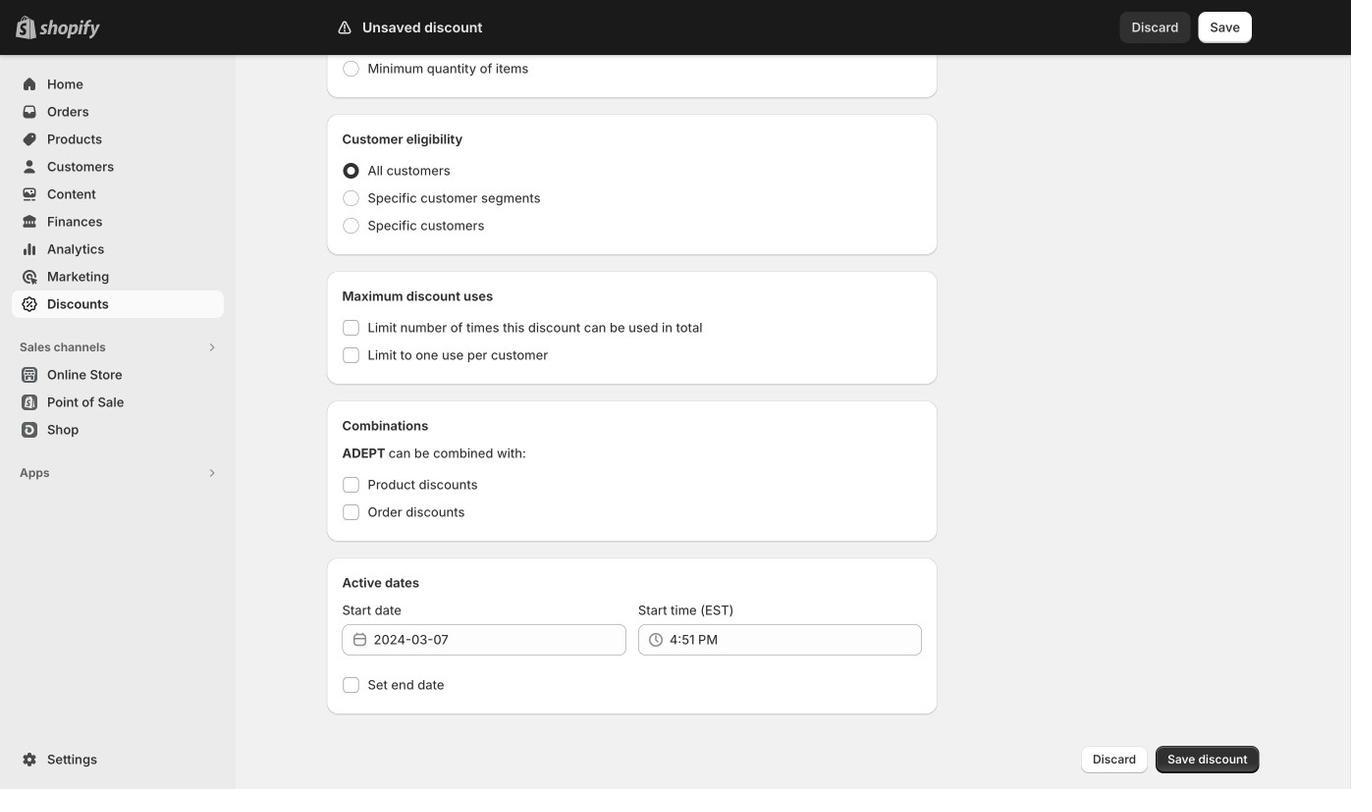 Task type: describe. For each thing, give the bounding box(es) containing it.
YYYY-MM-DD text field
[[374, 624, 626, 656]]

shopify image
[[39, 19, 100, 39]]

Enter time text field
[[669, 624, 922, 656]]



Task type: vqa. For each thing, say whether or not it's contained in the screenshot.
created
no



